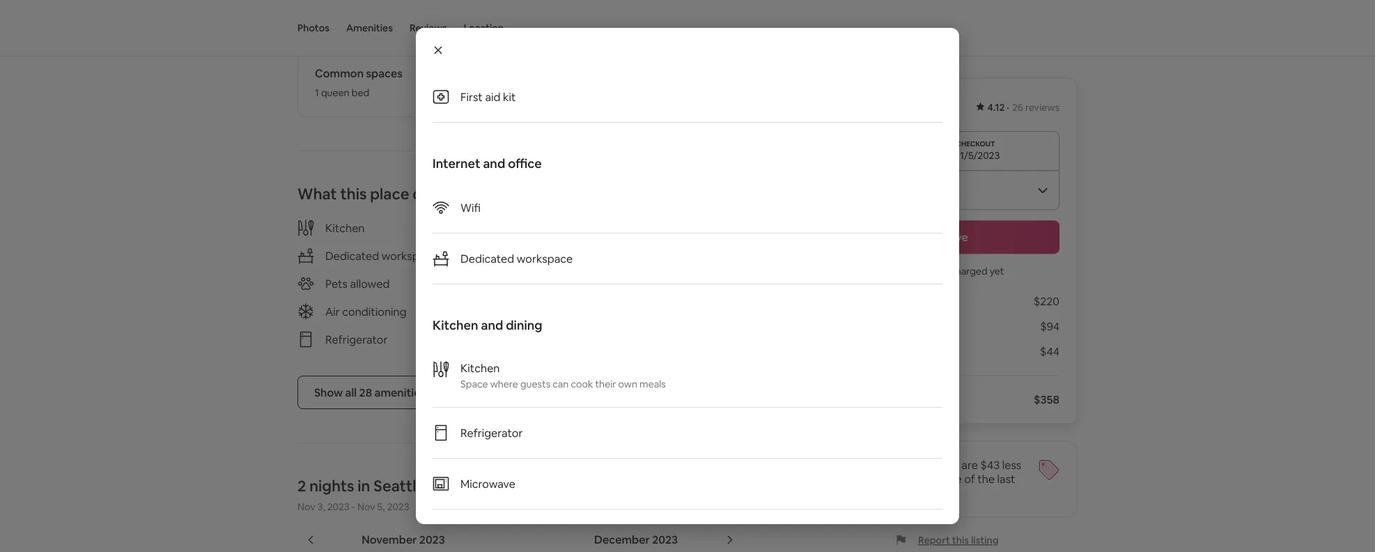 Task type: locate. For each thing, give the bounding box(es) containing it.
amenities
[[375, 385, 426, 400]]

what this place offers dialog
[[416, 0, 960, 552]]

amenities button
[[346, 0, 393, 56]]

0 horizontal spatial wifi
[[461, 200, 481, 215]]

kitchen for kitchen
[[326, 221, 365, 235]]

you
[[891, 265, 908, 278]]

2 vertical spatial kitchen
[[461, 361, 500, 375]]

refrigerator inside 'what this place offers' dialog
[[461, 426, 523, 440]]

first
[[461, 90, 483, 104]]

1 horizontal spatial dedicated
[[461, 251, 515, 266]]

space
[[461, 378, 488, 390]]

$358
[[1034, 392, 1060, 407]]

are
[[962, 458, 979, 472]]

1 horizontal spatial the
[[978, 472, 995, 486]]

reviews
[[1026, 101, 1060, 114]]

and left dining
[[481, 317, 504, 334]]

your
[[905, 458, 929, 472]]

1 vertical spatial this
[[953, 534, 970, 547]]

2023 right 5,
[[387, 501, 410, 513]]

nov right -
[[358, 501, 375, 513]]

and
[[483, 155, 506, 172], [481, 317, 504, 334]]

refrigerator down air conditioning
[[326, 332, 388, 347]]

own
[[619, 378, 638, 390]]

1 horizontal spatial this
[[953, 534, 970, 547]]

2023 right november
[[420, 532, 445, 547]]

1 vertical spatial refrigerator
[[461, 426, 523, 440]]

workspace
[[382, 249, 438, 263], [517, 251, 573, 266]]

reserve button
[[836, 221, 1060, 254]]

wifi inside 'what this place offers' dialog
[[461, 200, 481, 215]]

0 vertical spatial refrigerator
[[326, 332, 388, 347]]

1 horizontal spatial nov
[[358, 501, 375, 513]]

nights
[[310, 476, 355, 496]]

wifi
[[461, 200, 481, 215], [559, 221, 579, 235]]

spaces
[[366, 66, 403, 80]]

·
[[1007, 101, 1010, 114]]

this
[[340, 184, 367, 204], [953, 534, 970, 547]]

conditioning
[[342, 304, 407, 319]]

dedicated up kitchen and dining
[[461, 251, 515, 266]]

avg.
[[881, 472, 902, 486]]

1 horizontal spatial wifi
[[559, 221, 579, 235]]

location button
[[464, 0, 504, 56]]

kitchen space where guests can cook their own meals
[[461, 361, 666, 390]]

26
[[1013, 101, 1024, 114]]

show all 28 amenities button
[[298, 376, 443, 409]]

report this listing
[[919, 534, 999, 547]]

1 horizontal spatial workspace
[[517, 251, 573, 266]]

this for what
[[340, 184, 367, 204]]

0 vertical spatial this
[[340, 184, 367, 204]]

dedicated workspace up allowed on the left bottom of the page
[[326, 249, 438, 263]]

0 horizontal spatial the
[[861, 472, 879, 486]]

can
[[553, 378, 569, 390]]

internet
[[433, 155, 481, 172]]

wifi up free
[[559, 221, 579, 235]]

0 horizontal spatial workspace
[[382, 249, 438, 263]]

0 vertical spatial kitchen
[[326, 221, 365, 235]]

1 vertical spatial and
[[481, 317, 504, 334]]

$43
[[981, 458, 1000, 472]]

internet and office
[[433, 155, 542, 172]]

dedicated up pets allowed
[[326, 249, 379, 263]]

and for kitchen
[[481, 317, 504, 334]]

refrigerator down where
[[461, 426, 523, 440]]

calendar application
[[281, 517, 1221, 552]]

this left place
[[340, 184, 367, 204]]

1 horizontal spatial dedicated workspace
[[461, 251, 573, 266]]

nov left "3,"
[[298, 501, 315, 513]]

kitchen
[[326, 221, 365, 235], [433, 317, 479, 334], [461, 361, 500, 375]]

2023
[[327, 501, 350, 513], [387, 501, 410, 513], [420, 532, 445, 547], [653, 532, 678, 547]]

this left listing
[[953, 534, 970, 547]]

2 the from the left
[[978, 472, 995, 486]]

dedicated
[[326, 249, 379, 263], [461, 251, 515, 266]]

5,
[[378, 501, 385, 513]]

where
[[490, 378, 519, 390]]

than
[[836, 472, 859, 486]]

seattle
[[374, 476, 425, 496]]

0 horizontal spatial nov
[[298, 501, 315, 513]]

kitchen inside kitchen space where guests can cook their own meals
[[461, 361, 500, 375]]

the right of
[[978, 472, 995, 486]]

what this place offers
[[298, 184, 455, 204]]

location
[[464, 22, 504, 34]]

1 vertical spatial wifi
[[559, 221, 579, 235]]

lower price.
[[836, 458, 900, 472]]

wifi right offers
[[461, 200, 481, 215]]

their
[[596, 378, 617, 390]]

common
[[315, 66, 364, 80]]

the left avg.
[[861, 472, 879, 486]]

less
[[1003, 458, 1022, 472]]

kitchen and dining
[[433, 317, 543, 334]]

days.
[[851, 486, 878, 500]]

0 vertical spatial and
[[483, 155, 506, 172]]

and left office
[[483, 155, 506, 172]]

0 vertical spatial wifi
[[461, 200, 481, 215]]

guests
[[521, 378, 551, 390]]

report
[[919, 534, 951, 547]]

the
[[861, 472, 879, 486], [978, 472, 995, 486]]

dates
[[931, 458, 960, 472]]

this for report
[[953, 534, 970, 547]]

dedicated workspace
[[326, 249, 438, 263], [461, 251, 573, 266]]

dedicated workspace up tv
[[461, 251, 573, 266]]

workspace up tv
[[517, 251, 573, 266]]

free
[[559, 249, 581, 263]]

workspace up allowed on the left bottom of the page
[[382, 249, 438, 263]]

refrigerator
[[326, 332, 388, 347], [461, 426, 523, 440]]

1 vertical spatial kitchen
[[433, 317, 479, 334]]

reserve
[[927, 230, 969, 244]]

what
[[298, 184, 337, 204]]

0 horizontal spatial this
[[340, 184, 367, 204]]

1 horizontal spatial refrigerator
[[461, 426, 523, 440]]

november
[[362, 532, 417, 547]]



Task type: vqa. For each thing, say whether or not it's contained in the screenshot.
THE AWAY corresponding to Temecula,
no



Task type: describe. For each thing, give the bounding box(es) containing it.
photos
[[298, 22, 330, 34]]

kitchen for kitchen and dining
[[433, 317, 479, 334]]

tv
[[559, 277, 573, 291]]

lower
[[836, 458, 868, 472]]

4.12
[[988, 101, 1005, 114]]

3,
[[318, 501, 325, 513]]

place
[[370, 184, 410, 204]]

reviews button
[[410, 0, 447, 56]]

$44
[[1041, 344, 1060, 359]]

$94
[[1041, 319, 1060, 334]]

aid
[[485, 90, 501, 104]]

show
[[314, 385, 343, 400]]

listing
[[972, 534, 999, 547]]

-
[[352, 501, 355, 513]]

nightly
[[905, 472, 939, 486]]

0 horizontal spatial refrigerator
[[326, 332, 388, 347]]

air
[[326, 304, 340, 319]]

common spaces 1 queen bed
[[315, 66, 403, 99]]

december 2023
[[594, 532, 678, 547]]

28
[[359, 385, 372, 400]]

$220
[[1034, 294, 1060, 308]]

4.12 · 26 reviews
[[988, 101, 1060, 114]]

won't
[[910, 265, 935, 278]]

parking
[[617, 249, 656, 263]]

free street parking
[[559, 249, 656, 263]]

allowed
[[350, 277, 390, 291]]

charged
[[951, 265, 988, 278]]

workspace inside 'what this place offers' dialog
[[517, 251, 573, 266]]

dining
[[506, 317, 543, 334]]

rate
[[942, 472, 962, 486]]

0 horizontal spatial dedicated
[[326, 249, 379, 263]]

1
[[315, 87, 319, 99]]

meals
[[640, 378, 666, 390]]

kitchen for kitchen space where guests can cook their own meals
[[461, 361, 500, 375]]

dedicated inside 'what this place offers' dialog
[[461, 251, 515, 266]]

yet
[[990, 265, 1005, 278]]

report this listing button
[[896, 534, 999, 547]]

amenities
[[346, 22, 393, 34]]

first aid kit
[[461, 90, 516, 104]]

price.
[[870, 458, 900, 472]]

60
[[836, 486, 849, 500]]

all
[[345, 385, 357, 400]]

bed
[[352, 87, 370, 99]]

1 nov from the left
[[298, 501, 315, 513]]

2
[[298, 476, 306, 496]]

dedicated workspace inside 'what this place offers' dialog
[[461, 251, 573, 266]]

offers
[[413, 184, 455, 204]]

be
[[937, 265, 949, 278]]

and for internet
[[483, 155, 506, 172]]

your dates are $43 less than the avg. nightly rate of the last 60 days.
[[836, 458, 1022, 500]]

show all 28 amenities
[[314, 385, 426, 400]]

last
[[998, 472, 1016, 486]]

street
[[584, 249, 615, 263]]

cook
[[571, 378, 593, 390]]

december
[[594, 532, 650, 547]]

you won't be charged yet
[[891, 265, 1005, 278]]

of
[[965, 472, 976, 486]]

queen
[[321, 87, 350, 99]]

2023 right "december"
[[653, 532, 678, 547]]

pets
[[326, 277, 348, 291]]

pets allowed
[[326, 277, 390, 291]]

11/5/2023
[[957, 150, 1001, 162]]

2 nov from the left
[[358, 501, 375, 513]]

1 the from the left
[[861, 472, 879, 486]]

2 nights in seattle nov 3, 2023 - nov 5, 2023
[[298, 476, 425, 513]]

air conditioning
[[326, 304, 407, 319]]

office
[[508, 155, 542, 172]]

in
[[358, 476, 370, 496]]

2023 left -
[[327, 501, 350, 513]]

11/5/2023 button
[[836, 131, 1060, 170]]

0 horizontal spatial dedicated workspace
[[326, 249, 438, 263]]

photos button
[[298, 0, 330, 56]]

microwave
[[461, 476, 516, 491]]

november 2023
[[362, 532, 445, 547]]

reviews
[[410, 22, 447, 34]]



